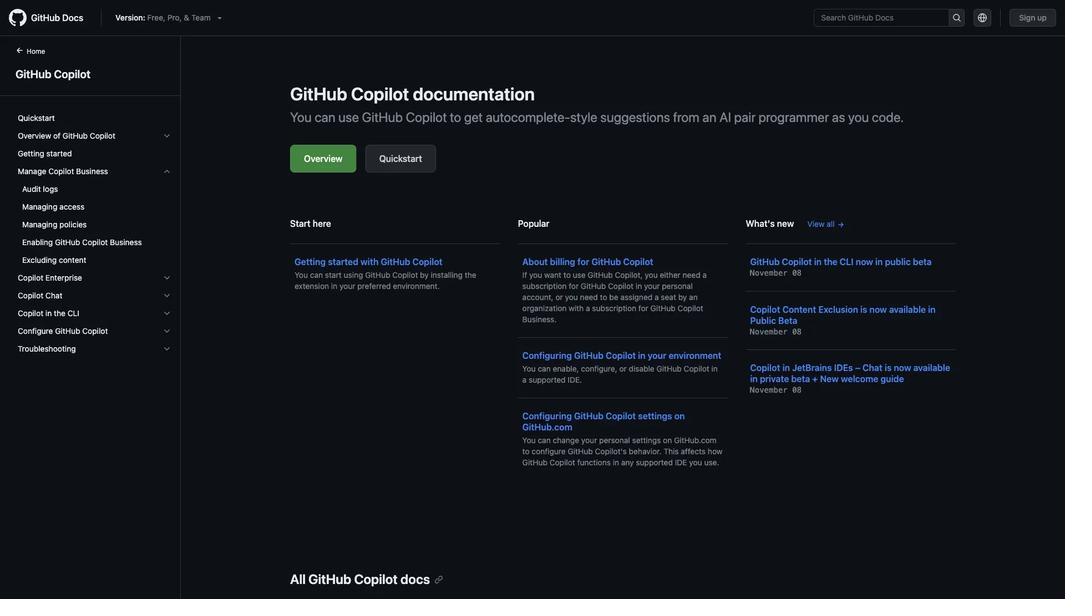 Task type: vqa. For each thing, say whether or not it's contained in the screenshot.


Task type: describe. For each thing, give the bounding box(es) containing it.
configure github copilot button
[[13, 322, 176, 340]]

the inside getting started with github copilot you can start using github copilot by installing the extension in your preferred environment.
[[465, 270, 476, 280]]

ides
[[834, 363, 853, 373]]

get
[[464, 109, 483, 125]]

getting for getting started with github copilot you can start using github copilot by installing the extension in your preferred environment.
[[295, 257, 326, 267]]

copilot in jetbrains ides – chat is now available in private beta + new welcome guide november 08
[[750, 363, 950, 395]]

your inside about billing for github copilot if you want to use github copilot, you either need a subscription for github copilot in your personal account, or you need to be assigned a seat by an organization  with a subscription for github copilot business.
[[644, 282, 660, 291]]

configure
[[532, 447, 566, 456]]

now inside copilot in jetbrains ides – chat is now available in private beta + new welcome guide november 08
[[894, 363, 911, 373]]

functions
[[577, 458, 611, 467]]

an inside about billing for github copilot if you want to use github copilot, you either need a subscription for github copilot in your personal account, or you need to be assigned a seat by an organization  with a subscription for github copilot business.
[[689, 293, 698, 302]]

overview link
[[290, 145, 356, 173]]

if
[[522, 270, 527, 280]]

ide.
[[568, 375, 582, 384]]

copilot in the cli
[[18, 309, 79, 318]]

public
[[750, 315, 776, 326]]

environment.
[[393, 282, 440, 291]]

sc 9kayk9 0 image for copilot enterprise
[[163, 273, 171, 282]]

configuring for configuring github copilot in your environment
[[522, 350, 572, 361]]

seat
[[661, 293, 676, 302]]

programmer
[[759, 109, 829, 125]]

an inside github copilot documentation you can use github copilot to get autocomplete-style suggestions from an ai pair programmer as you code.
[[702, 109, 716, 125]]

policies
[[59, 220, 87, 229]]

overview of github copilot button
[[13, 127, 176, 145]]

use inside github copilot documentation you can use github copilot to get autocomplete-style suggestions from an ai pair programmer as you code.
[[338, 109, 359, 125]]

view all link
[[807, 218, 845, 230]]

audit logs link
[[13, 180, 176, 198]]

github inside the manage copilot business element
[[55, 238, 80, 247]]

search image
[[952, 13, 961, 22]]

copilot inside copilot content exclusion is now available in public beta november 08
[[750, 304, 780, 315]]

you inside configuring github copilot settings on github.com you can change your personal settings on github.com to configure github copilot's behavior. this affects how github copilot functions in any supported ide you use.
[[522, 436, 536, 445]]

can inside configuring github copilot in your environment you can enable, configure, or disable github copilot in a supported ide.
[[538, 364, 551, 373]]

0 vertical spatial for
[[577, 257, 589, 267]]

change
[[553, 436, 579, 445]]

a right the 'either'
[[703, 270, 707, 280]]

github docs
[[31, 12, 83, 23]]

sign up
[[1019, 13, 1047, 22]]

enterprise
[[45, 273, 82, 282]]

sign up link
[[1010, 9, 1056, 27]]

the inside dropdown button
[[54, 309, 65, 318]]

configure github copilot
[[18, 326, 108, 336]]

all github copilot docs link
[[290, 571, 443, 587]]

github copilot in the cli now in public beta november 08
[[750, 257, 932, 278]]

github docs link
[[9, 9, 92, 27]]

1 vertical spatial quickstart link
[[365, 145, 436, 173]]

your inside configuring github copilot in your environment you can enable, configure, or disable github copilot in a supported ide.
[[648, 350, 666, 361]]

view
[[807, 219, 825, 229]]

cli inside dropdown button
[[68, 309, 79, 318]]

enabling github copilot business link
[[13, 234, 176, 251]]

to left be
[[600, 293, 607, 302]]

enable,
[[553, 364, 579, 373]]

–
[[855, 363, 860, 373]]

suggestions
[[600, 109, 670, 125]]

to inside configuring github copilot settings on github.com you can change your personal settings on github.com to configure github copilot's behavior. this affects how github copilot functions in any supported ide you use.
[[522, 447, 530, 456]]

now inside github copilot in the cli now in public beta november 08
[[856, 257, 873, 267]]

pair
[[734, 109, 756, 125]]

you left the 'either'
[[645, 270, 658, 280]]

all
[[290, 571, 306, 587]]

docs
[[62, 12, 83, 23]]

overview for overview
[[304, 153, 343, 164]]

version: free, pro, & team
[[115, 13, 211, 22]]

guide
[[881, 374, 904, 384]]

sc 9kayk9 0 image for copilot in the cli
[[163, 309, 171, 318]]

you inside configuring github copilot in your environment you can enable, configure, or disable github copilot in a supported ide.
[[522, 364, 536, 373]]

november 08 element for content
[[750, 327, 802, 336]]

getting started with github copilot you can start using github copilot by installing the extension in your preferred environment.
[[295, 257, 476, 291]]

chat inside copilot in jetbrains ides – chat is now available in private beta + new welcome guide november 08
[[863, 363, 882, 373]]

available inside copilot content exclusion is now available in public beta november 08
[[889, 304, 926, 315]]

free,
[[147, 13, 165, 22]]

content
[[782, 304, 816, 315]]

08 for copilot
[[792, 268, 802, 278]]

troubleshooting button
[[13, 340, 176, 358]]

new
[[820, 374, 839, 384]]

sc 9kayk9 0 image for overview of github copilot
[[163, 131, 171, 140]]

what's new
[[746, 218, 794, 229]]

08 inside copilot in jetbrains ides – chat is now available in private beta + new welcome guide november 08
[[792, 386, 802, 395]]

copilot content exclusion is now available in public beta november 08
[[750, 304, 936, 336]]

popular
[[518, 218, 550, 229]]

configure,
[[581, 364, 617, 373]]

github inside dropdown button
[[55, 326, 80, 336]]

or inside configuring github copilot in your environment you can enable, configure, or disable github copilot in a supported ide.
[[619, 364, 627, 373]]

chat inside dropdown button
[[45, 291, 62, 300]]

sc 9kayk9 0 image for troubleshooting
[[163, 344, 171, 353]]

managing for managing access
[[22, 202, 57, 211]]

copilot,
[[615, 270, 643, 280]]

getting started link
[[13, 145, 176, 163]]

1 horizontal spatial need
[[683, 270, 700, 280]]

github inside github copilot in the cli now in public beta november 08
[[750, 257, 780, 267]]

new
[[777, 218, 794, 229]]

how
[[708, 447, 723, 456]]

billing
[[550, 257, 575, 267]]

by inside getting started with github copilot you can start using github copilot by installing the extension in your preferred environment.
[[420, 270, 429, 280]]

0 horizontal spatial quickstart link
[[13, 109, 176, 127]]

managing policies
[[22, 220, 87, 229]]

copilot inside "dropdown button"
[[90, 131, 115, 140]]

about
[[522, 257, 548, 267]]

pro,
[[167, 13, 182, 22]]

personal inside about billing for github copilot if you want to use github copilot, you either need a subscription for github copilot in your personal account, or you need to be assigned a seat by an organization  with a subscription for github copilot business.
[[662, 282, 693, 291]]

github copilot element
[[0, 45, 181, 598]]

sc 9kayk9 0 image for manage copilot business
[[163, 167, 171, 176]]

08 for content
[[792, 327, 802, 336]]

jetbrains
[[792, 363, 832, 373]]

excluding
[[22, 255, 57, 265]]

managing access link
[[13, 198, 176, 216]]

manage copilot business element containing manage copilot business
[[9, 163, 180, 269]]

is inside copilot content exclusion is now available in public beta november 08
[[860, 304, 867, 315]]

of
[[53, 131, 60, 140]]

documentation
[[413, 83, 535, 104]]

github copilot link
[[13, 65, 167, 82]]

autocomplete-
[[486, 109, 570, 125]]

want
[[544, 270, 561, 280]]

troubleshooting
[[18, 344, 76, 353]]

up
[[1037, 13, 1047, 22]]

can inside configuring github copilot settings on github.com you can change your personal settings on github.com to configure github copilot's behavior. this affects how github copilot functions in any supported ide you use.
[[538, 436, 551, 445]]

business inside 'dropdown button'
[[76, 167, 108, 176]]

overview of github copilot
[[18, 131, 115, 140]]

1 vertical spatial subscription
[[592, 304, 636, 313]]

a right organization
[[586, 304, 590, 313]]

in inside copilot content exclusion is now available in public beta november 08
[[928, 304, 936, 315]]

configuring for configuring github copilot settings on github.com
[[522, 411, 572, 421]]

here
[[313, 218, 331, 229]]

+
[[812, 374, 818, 384]]

installing
[[431, 270, 463, 280]]

style
[[570, 109, 597, 125]]

you inside configuring github copilot settings on github.com you can change your personal settings on github.com to configure github copilot's behavior. this affects how github copilot functions in any supported ide you use.
[[689, 458, 702, 467]]

ide
[[675, 458, 687, 467]]

with inside getting started with github copilot you can start using github copilot by installing the extension in your preferred environment.
[[361, 257, 379, 267]]

enabling github copilot business
[[22, 238, 142, 247]]

about billing for github copilot if you want to use github copilot, you either need a subscription for github copilot in your personal account, or you need to be assigned a seat by an organization  with a subscription for github copilot business.
[[522, 257, 707, 324]]

supported inside configuring github copilot in your environment you can enable, configure, or disable github copilot in a supported ide.
[[529, 375, 566, 384]]

personal inside configuring github copilot settings on github.com you can change your personal settings on github.com to configure github copilot's behavior. this affects how github copilot functions in any supported ide you use.
[[599, 436, 630, 445]]



Task type: locate. For each thing, give the bounding box(es) containing it.
getting inside getting started with github copilot you can start using github copilot by installing the extension in your preferred environment.
[[295, 257, 326, 267]]

start
[[325, 270, 342, 280]]

0 vertical spatial supported
[[529, 375, 566, 384]]

you down affects
[[689, 458, 702, 467]]

1 managing from the top
[[22, 202, 57, 211]]

with right organization
[[569, 304, 584, 313]]

0 vertical spatial cli
[[840, 257, 854, 267]]

1 vertical spatial now
[[870, 304, 887, 315]]

1 november 08 element from the top
[[750, 268, 802, 278]]

0 vertical spatial the
[[824, 257, 838, 267]]

overview for overview of github copilot
[[18, 131, 51, 140]]

0 horizontal spatial by
[[420, 270, 429, 280]]

1 horizontal spatial supported
[[636, 458, 673, 467]]

in inside dropdown button
[[45, 309, 52, 318]]

2 configuring from the top
[[522, 411, 572, 421]]

november 08 element down beta
[[750, 327, 802, 336]]

08 inside copilot content exclusion is now available in public beta november 08
[[792, 327, 802, 336]]

1 horizontal spatial started
[[328, 257, 358, 267]]

supported
[[529, 375, 566, 384], [636, 458, 673, 467]]

by right seat
[[678, 293, 687, 302]]

cli inside github copilot in the cli now in public beta november 08
[[840, 257, 854, 267]]

1 horizontal spatial quickstart link
[[365, 145, 436, 173]]

manage copilot business element containing audit logs
[[9, 180, 180, 269]]

beta
[[778, 315, 797, 326]]

0 horizontal spatial getting
[[18, 149, 44, 158]]

can inside github copilot documentation you can use github copilot to get autocomplete-style suggestions from an ai pair programmer as you code.
[[315, 109, 335, 125]]

home link
[[11, 46, 63, 57]]

either
[[660, 270, 680, 280]]

3 november from the top
[[750, 386, 788, 395]]

0 horizontal spatial supported
[[529, 375, 566, 384]]

preferred
[[357, 282, 391, 291]]

0 vertical spatial personal
[[662, 282, 693, 291]]

0 horizontal spatial subscription
[[522, 282, 567, 291]]

0 vertical spatial managing
[[22, 202, 57, 211]]

1 vertical spatial managing
[[22, 220, 57, 229]]

team
[[191, 13, 211, 22]]

november inside copilot in jetbrains ides – chat is now available in private beta + new welcome guide november 08
[[750, 386, 788, 395]]

manage
[[18, 167, 46, 176]]

0 vertical spatial settings
[[638, 411, 672, 421]]

be
[[609, 293, 618, 302]]

on
[[674, 411, 685, 421], [663, 436, 672, 445]]

1 vertical spatial november
[[750, 327, 788, 336]]

1 vertical spatial november 08 element
[[750, 327, 802, 336]]

need right the 'either'
[[683, 270, 700, 280]]

copilot chat
[[18, 291, 62, 300]]

1 sc 9kayk9 0 image from the top
[[163, 131, 171, 140]]

can up extension
[[310, 270, 323, 280]]

sc 9kayk9 0 image inside overview of github copilot "dropdown button"
[[163, 131, 171, 140]]

2 manage copilot business element from the top
[[9, 180, 180, 269]]

1 vertical spatial is
[[885, 363, 892, 373]]

1 november from the top
[[750, 268, 788, 278]]

1 vertical spatial getting
[[295, 257, 326, 267]]

sc 9kayk9 0 image inside copilot chat dropdown button
[[163, 291, 171, 300]]

the down 'all'
[[824, 257, 838, 267]]

2 vertical spatial now
[[894, 363, 911, 373]]

subscription
[[522, 282, 567, 291], [592, 304, 636, 313]]

welcome
[[841, 374, 878, 384]]

beta right public
[[913, 257, 932, 267]]

cli
[[840, 257, 854, 267], [68, 309, 79, 318]]

select language: current language is english image
[[978, 13, 987, 22]]

to
[[450, 109, 461, 125], [564, 270, 571, 280], [600, 293, 607, 302], [522, 447, 530, 456]]

available
[[889, 304, 926, 315], [913, 363, 950, 373]]

you up organization
[[565, 293, 578, 302]]

your down using
[[339, 282, 355, 291]]

quickstart
[[18, 113, 55, 123], [379, 153, 422, 164]]

2 vertical spatial november
[[750, 386, 788, 395]]

the
[[824, 257, 838, 267], [465, 270, 476, 280], [54, 309, 65, 318]]

chat down copilot enterprise
[[45, 291, 62, 300]]

can up configure on the bottom of the page
[[538, 436, 551, 445]]

copilot inside github copilot in the cli now in public beta november 08
[[782, 257, 812, 267]]

sc 9kayk9 0 image for configure github copilot
[[163, 327, 171, 336]]

0 vertical spatial or
[[556, 293, 563, 302]]

2 vertical spatial 08
[[792, 386, 802, 395]]

triangle down image
[[215, 13, 224, 22]]

0 horizontal spatial overview
[[18, 131, 51, 140]]

1 horizontal spatial or
[[619, 364, 627, 373]]

github.com up affects
[[674, 436, 717, 445]]

a left seat
[[655, 293, 659, 302]]

you up overview 'link'
[[290, 109, 312, 125]]

1 vertical spatial chat
[[863, 363, 882, 373]]

configuring inside configuring github copilot in your environment you can enable, configure, or disable github copilot in a supported ide.
[[522, 350, 572, 361]]

your inside configuring github copilot settings on github.com you can change your personal settings on github.com to configure github copilot's behavior. this affects how github copilot functions in any supported ide you use.
[[581, 436, 597, 445]]

november 08 element down 'private'
[[750, 386, 802, 395]]

1 horizontal spatial github.com
[[674, 436, 717, 445]]

1 horizontal spatial on
[[674, 411, 685, 421]]

0 vertical spatial 08
[[792, 268, 802, 278]]

copilot enterprise button
[[13, 269, 176, 287]]

you inside github copilot documentation you can use github copilot to get autocomplete-style suggestions from an ai pair programmer as you code.
[[848, 109, 869, 125]]

overview inside "dropdown button"
[[18, 131, 51, 140]]

0 horizontal spatial cli
[[68, 309, 79, 318]]

manage copilot business button
[[13, 163, 176, 180]]

an right seat
[[689, 293, 698, 302]]

managing
[[22, 202, 57, 211], [22, 220, 57, 229]]

1 vertical spatial with
[[569, 304, 584, 313]]

available inside copilot in jetbrains ides – chat is now available in private beta + new welcome guide november 08
[[913, 363, 950, 373]]

beta left +
[[791, 374, 810, 384]]

1 vertical spatial or
[[619, 364, 627, 373]]

configuring inside configuring github copilot settings on github.com you can change your personal settings on github.com to configure github copilot's behavior. this affects how github copilot functions in any supported ide you use.
[[522, 411, 572, 421]]

november 08 element for copilot
[[750, 268, 802, 278]]

0 horizontal spatial or
[[556, 293, 563, 302]]

in inside getting started with github copilot you can start using github copilot by installing the extension in your preferred environment.
[[331, 282, 337, 291]]

started inside github copilot element
[[46, 149, 72, 158]]

started for getting started
[[46, 149, 72, 158]]

1 vertical spatial by
[[678, 293, 687, 302]]

managing policies link
[[13, 216, 176, 234]]

is inside copilot in jetbrains ides – chat is now available in private beta + new welcome guide november 08
[[885, 363, 892, 373]]

0 vertical spatial chat
[[45, 291, 62, 300]]

with up using
[[361, 257, 379, 267]]

copilot chat button
[[13, 287, 176, 305]]

0 horizontal spatial github.com
[[522, 422, 572, 432]]

0 vertical spatial on
[[674, 411, 685, 421]]

sc 9kayk9 0 image inside "copilot in the cli" dropdown button
[[163, 309, 171, 318]]

now up "guide"
[[894, 363, 911, 373]]

1 vertical spatial an
[[689, 293, 698, 302]]

1 vertical spatial started
[[328, 257, 358, 267]]

2 sc 9kayk9 0 image from the top
[[163, 273, 171, 282]]

by inside about billing for github copilot if you want to use github copilot, you either need a subscription for github copilot in your personal account, or you need to be assigned a seat by an organization  with a subscription for github copilot business.
[[678, 293, 687, 302]]

can left enable,
[[538, 364, 551, 373]]

3 november 08 element from the top
[[750, 386, 802, 395]]

november up content at the bottom of the page
[[750, 268, 788, 278]]

use inside about billing for github copilot if you want to use github copilot, you either need a subscription for github copilot in your personal account, or you need to be assigned a seat by an organization  with a subscription for github copilot business.
[[573, 270, 586, 280]]

1 configuring from the top
[[522, 350, 572, 361]]

with inside about billing for github copilot if you want to use github copilot, you either need a subscription for github copilot in your personal account, or you need to be assigned a seat by an organization  with a subscription for github copilot business.
[[569, 304, 584, 313]]

1 horizontal spatial is
[[885, 363, 892, 373]]

can inside getting started with github copilot you can start using github copilot by installing the extension in your preferred environment.
[[310, 270, 323, 280]]

getting inside github copilot element
[[18, 149, 44, 158]]

0 vertical spatial configuring
[[522, 350, 572, 361]]

you right "as"
[[848, 109, 869, 125]]

you inside getting started with github copilot you can start using github copilot by installing the extension in your preferred environment.
[[295, 270, 308, 280]]

now inside copilot content exclusion is now available in public beta november 08
[[870, 304, 887, 315]]

getting up extension
[[295, 257, 326, 267]]

0 vertical spatial getting
[[18, 149, 44, 158]]

4 sc 9kayk9 0 image from the top
[[163, 327, 171, 336]]

started for getting started with github copilot you can start using github copilot by installing the extension in your preferred environment.
[[328, 257, 358, 267]]

start here
[[290, 218, 331, 229]]

copilot
[[54, 67, 90, 80], [351, 83, 409, 104], [406, 109, 447, 125], [90, 131, 115, 140], [48, 167, 74, 176], [82, 238, 108, 247], [412, 257, 443, 267], [623, 257, 653, 267], [782, 257, 812, 267], [392, 270, 418, 280], [18, 273, 43, 282], [608, 282, 634, 291], [18, 291, 43, 300], [678, 304, 703, 313], [750, 304, 780, 315], [18, 309, 43, 318], [82, 326, 108, 336], [606, 350, 636, 361], [750, 363, 780, 373], [684, 364, 709, 373], [606, 411, 636, 421], [550, 458, 575, 467], [354, 571, 398, 587]]

Search GitHub Docs search field
[[814, 9, 949, 26]]

by up environment.
[[420, 270, 429, 280]]

november 08 element
[[750, 268, 802, 278], [750, 327, 802, 336], [750, 386, 802, 395]]

access
[[59, 202, 84, 211]]

to left get
[[450, 109, 461, 125]]

personal
[[662, 282, 693, 291], [599, 436, 630, 445]]

github.com
[[522, 422, 572, 432], [674, 436, 717, 445]]

behavior.
[[629, 447, 661, 456]]

you up configure on the bottom of the page
[[522, 436, 536, 445]]

code.
[[872, 109, 904, 125]]

or
[[556, 293, 563, 302], [619, 364, 627, 373]]

november inside github copilot in the cli now in public beta november 08
[[750, 268, 788, 278]]

3 sc 9kayk9 0 image from the top
[[163, 291, 171, 300]]

november for copilot
[[750, 327, 788, 336]]

0 horizontal spatial chat
[[45, 291, 62, 300]]

1 vertical spatial quickstart
[[379, 153, 422, 164]]

business
[[76, 167, 108, 176], [110, 238, 142, 247]]

environment
[[669, 350, 721, 361]]

you right if at the top
[[529, 270, 542, 280]]

github.com up change
[[522, 422, 572, 432]]

assigned
[[620, 293, 653, 302]]

exclusion
[[818, 304, 858, 315]]

configure
[[18, 326, 53, 336]]

1 vertical spatial github.com
[[674, 436, 717, 445]]

you inside github copilot documentation you can use github copilot to get autocomplete-style suggestions from an ai pair programmer as you code.
[[290, 109, 312, 125]]

sc 9kayk9 0 image inside the manage copilot business 'dropdown button'
[[163, 167, 171, 176]]

chat
[[45, 291, 62, 300], [863, 363, 882, 373]]

configuring up change
[[522, 411, 572, 421]]

november inside copilot content exclusion is now available in public beta november 08
[[750, 327, 788, 336]]

0 vertical spatial github.com
[[522, 422, 572, 432]]

1 vertical spatial personal
[[599, 436, 630, 445]]

1 vertical spatial on
[[663, 436, 672, 445]]

the inside github copilot in the cli now in public beta november 08
[[824, 257, 838, 267]]

0 vertical spatial is
[[860, 304, 867, 315]]

github inside "dropdown button"
[[63, 131, 88, 140]]

november down 'private'
[[750, 386, 788, 395]]

1 vertical spatial cli
[[68, 309, 79, 318]]

from
[[673, 109, 699, 125]]

a left ide.
[[522, 375, 527, 384]]

now right exclusion
[[870, 304, 887, 315]]

08 inside github copilot in the cli now in public beta november 08
[[792, 268, 802, 278]]

for down billing
[[569, 282, 579, 291]]

for
[[577, 257, 589, 267], [569, 282, 579, 291], [638, 304, 648, 313]]

1 horizontal spatial with
[[569, 304, 584, 313]]

configuring github copilot settings on github.com you can change your personal settings on github.com to configure github copilot's behavior. this affects how github copilot functions in any supported ide you use.
[[522, 411, 723, 467]]

organization
[[522, 304, 567, 313]]

or inside about billing for github copilot if you want to use github copilot, you either need a subscription for github copilot in your personal account, or you need to be assigned a seat by an organization  with a subscription for github copilot business.
[[556, 293, 563, 302]]

you up extension
[[295, 270, 308, 280]]

1 horizontal spatial quickstart
[[379, 153, 422, 164]]

started down of
[[46, 149, 72, 158]]

08 up content at the bottom of the page
[[792, 268, 802, 278]]

november 08 element for in
[[750, 386, 802, 395]]

1 vertical spatial use
[[573, 270, 586, 280]]

november 08 element up content at the bottom of the page
[[750, 268, 802, 278]]

1 vertical spatial supported
[[636, 458, 673, 467]]

1 horizontal spatial chat
[[863, 363, 882, 373]]

0 vertical spatial quickstart link
[[13, 109, 176, 127]]

1 vertical spatial need
[[580, 293, 598, 302]]

content
[[59, 255, 86, 265]]

in inside configuring github copilot settings on github.com you can change your personal settings on github.com to configure github copilot's behavior. this affects how github copilot functions in any supported ide you use.
[[613, 458, 619, 467]]

2 vertical spatial for
[[638, 304, 648, 313]]

november for github
[[750, 268, 788, 278]]

in inside about billing for github copilot if you want to use github copilot, you either need a subscription for github copilot in your personal account, or you need to be assigned a seat by an organization  with a subscription for github copilot business.
[[636, 282, 642, 291]]

copilot inside dropdown button
[[82, 326, 108, 336]]

sc 9kayk9 0 image inside the troubleshooting dropdown button
[[163, 344, 171, 353]]

use up overview 'link'
[[338, 109, 359, 125]]

None search field
[[814, 9, 965, 27]]

logs
[[43, 184, 58, 194]]

or left disable on the right of the page
[[619, 364, 627, 373]]

configuring up enable,
[[522, 350, 572, 361]]

started up "start"
[[328, 257, 358, 267]]

for down assigned
[[638, 304, 648, 313]]

managing for managing policies
[[22, 220, 57, 229]]

1 vertical spatial the
[[465, 270, 476, 280]]

08 down the jetbrains
[[792, 386, 802, 395]]

copilot inside copilot in jetbrains ides – chat is now available in private beta + new welcome guide november 08
[[750, 363, 780, 373]]

your up assigned
[[644, 282, 660, 291]]

0 vertical spatial beta
[[913, 257, 932, 267]]

0 vertical spatial sc 9kayk9 0 image
[[163, 167, 171, 176]]

managing down "audit logs"
[[22, 202, 57, 211]]

personal down the 'either'
[[662, 282, 693, 291]]

managing up enabling
[[22, 220, 57, 229]]

0 horizontal spatial with
[[361, 257, 379, 267]]

0 vertical spatial need
[[683, 270, 700, 280]]

0 vertical spatial overview
[[18, 131, 51, 140]]

private
[[760, 374, 789, 384]]

1 vertical spatial overview
[[304, 153, 343, 164]]

chat right –
[[863, 363, 882, 373]]

1 vertical spatial 08
[[792, 327, 802, 336]]

now
[[856, 257, 873, 267], [870, 304, 887, 315], [894, 363, 911, 373]]

what's
[[746, 218, 775, 229]]

can
[[315, 109, 335, 125], [310, 270, 323, 280], [538, 364, 551, 373], [538, 436, 551, 445]]

the up configure github copilot at bottom
[[54, 309, 65, 318]]

now left public
[[856, 257, 873, 267]]

1 horizontal spatial the
[[465, 270, 476, 280]]

getting up manage at the top left of the page
[[18, 149, 44, 158]]

use down billing
[[573, 270, 586, 280]]

to left configure on the bottom of the page
[[522, 447, 530, 456]]

an left ai
[[702, 109, 716, 125]]

1 manage copilot business element from the top
[[9, 163, 180, 269]]

1 horizontal spatial by
[[678, 293, 687, 302]]

1 vertical spatial for
[[569, 282, 579, 291]]

excluding content link
[[13, 251, 176, 269]]

for right billing
[[577, 257, 589, 267]]

configuring github copilot in your environment you can enable, configure, or disable github copilot in a supported ide.
[[522, 350, 721, 384]]

your inside getting started with github copilot you can start using github copilot by installing the extension in your preferred environment.
[[339, 282, 355, 291]]

or up organization
[[556, 293, 563, 302]]

public
[[885, 257, 911, 267]]

copilot inside 'dropdown button'
[[48, 167, 74, 176]]

getting for getting started
[[18, 149, 44, 158]]

1 vertical spatial settings
[[632, 436, 661, 445]]

0 vertical spatial by
[[420, 270, 429, 280]]

ai
[[719, 109, 731, 125]]

extension
[[295, 282, 329, 291]]

5 sc 9kayk9 0 image from the top
[[163, 344, 171, 353]]

quickstart inside github copilot element
[[18, 113, 55, 123]]

your up disable on the right of the page
[[648, 350, 666, 361]]

as
[[832, 109, 845, 125]]

0 vertical spatial november
[[750, 268, 788, 278]]

this
[[664, 447, 679, 456]]

1 horizontal spatial overview
[[304, 153, 343, 164]]

0 vertical spatial november 08 element
[[750, 268, 802, 278]]

2 08 from the top
[[792, 327, 802, 336]]

use.
[[704, 458, 719, 467]]

supported down enable,
[[529, 375, 566, 384]]

subscription down be
[[592, 304, 636, 313]]

to down billing
[[564, 270, 571, 280]]

1 horizontal spatial personal
[[662, 282, 693, 291]]

started inside getting started with github copilot you can start using github copilot by installing the extension in your preferred environment.
[[328, 257, 358, 267]]

0 vertical spatial an
[[702, 109, 716, 125]]

2 sc 9kayk9 0 image from the top
[[163, 309, 171, 318]]

1 sc 9kayk9 0 image from the top
[[163, 167, 171, 176]]

sc 9kayk9 0 image
[[163, 131, 171, 140], [163, 273, 171, 282], [163, 291, 171, 300], [163, 327, 171, 336], [163, 344, 171, 353]]

is up "guide"
[[885, 363, 892, 373]]

beta inside copilot in jetbrains ides – chat is now available in private beta + new welcome guide november 08
[[791, 374, 810, 384]]

getting started
[[18, 149, 72, 158]]

all github copilot docs
[[290, 571, 430, 587]]

supported down the behavior.
[[636, 458, 673, 467]]

copilot in the cli button
[[13, 305, 176, 322]]

3 08 from the top
[[792, 386, 802, 395]]

can up overview 'link'
[[315, 109, 335, 125]]

docs
[[401, 571, 430, 587]]

2 horizontal spatial the
[[824, 257, 838, 267]]

manage copilot business
[[18, 167, 108, 176]]

1 vertical spatial available
[[913, 363, 950, 373]]

you left enable,
[[522, 364, 536, 373]]

business down getting started link
[[76, 167, 108, 176]]

2 november from the top
[[750, 327, 788, 336]]

the right the "installing"
[[465, 270, 476, 280]]

0 horizontal spatial the
[[54, 309, 65, 318]]

0 vertical spatial use
[[338, 109, 359, 125]]

supported inside configuring github copilot settings on github.com you can change your personal settings on github.com to configure github copilot's behavior. this affects how github copilot functions in any supported ide you use.
[[636, 458, 673, 467]]

1 vertical spatial configuring
[[522, 411, 572, 421]]

0 horizontal spatial need
[[580, 293, 598, 302]]

november down public
[[750, 327, 788, 336]]

1 vertical spatial business
[[110, 238, 142, 247]]

home
[[27, 47, 45, 55]]

business down managing policies link
[[110, 238, 142, 247]]

0 vertical spatial started
[[46, 149, 72, 158]]

personal up copilot's
[[599, 436, 630, 445]]

1 horizontal spatial an
[[702, 109, 716, 125]]

sc 9kayk9 0 image for copilot chat
[[163, 291, 171, 300]]

2 november 08 element from the top
[[750, 327, 802, 336]]

sc 9kayk9 0 image
[[163, 167, 171, 176], [163, 309, 171, 318]]

08 down beta
[[792, 327, 802, 336]]

beta inside github copilot in the cli now in public beta november 08
[[913, 257, 932, 267]]

your up the functions
[[581, 436, 597, 445]]

quickstart link
[[13, 109, 176, 127], [365, 145, 436, 173]]

0 horizontal spatial beta
[[791, 374, 810, 384]]

is right exclusion
[[860, 304, 867, 315]]

cli up configure github copilot at bottom
[[68, 309, 79, 318]]

0 vertical spatial quickstart
[[18, 113, 55, 123]]

0 vertical spatial now
[[856, 257, 873, 267]]

need left be
[[580, 293, 598, 302]]

1 horizontal spatial beta
[[913, 257, 932, 267]]

to inside github copilot documentation you can use github copilot to get autocomplete-style suggestions from an ai pair programmer as you code.
[[450, 109, 461, 125]]

manage copilot business element
[[9, 163, 180, 269], [9, 180, 180, 269]]

2 managing from the top
[[22, 220, 57, 229]]

overview inside 'link'
[[304, 153, 343, 164]]

audit logs
[[22, 184, 58, 194]]

0 vertical spatial available
[[889, 304, 926, 315]]

any
[[621, 458, 634, 467]]

a inside configuring github copilot in your environment you can enable, configure, or disable github copilot in a supported ide.
[[522, 375, 527, 384]]

08
[[792, 268, 802, 278], [792, 327, 802, 336], [792, 386, 802, 395]]

using
[[344, 270, 363, 280]]

sc 9kayk9 0 image inside copilot enterprise dropdown button
[[163, 273, 171, 282]]

0 horizontal spatial personal
[[599, 436, 630, 445]]

1 vertical spatial sc 9kayk9 0 image
[[163, 309, 171, 318]]

cli down view all link
[[840, 257, 854, 267]]

sign
[[1019, 13, 1035, 22]]

1 08 from the top
[[792, 268, 802, 278]]

0 vertical spatial subscription
[[522, 282, 567, 291]]

0 horizontal spatial is
[[860, 304, 867, 315]]

sc 9kayk9 0 image inside configure github copilot dropdown button
[[163, 327, 171, 336]]

1 horizontal spatial business
[[110, 238, 142, 247]]

subscription up account,
[[522, 282, 567, 291]]



